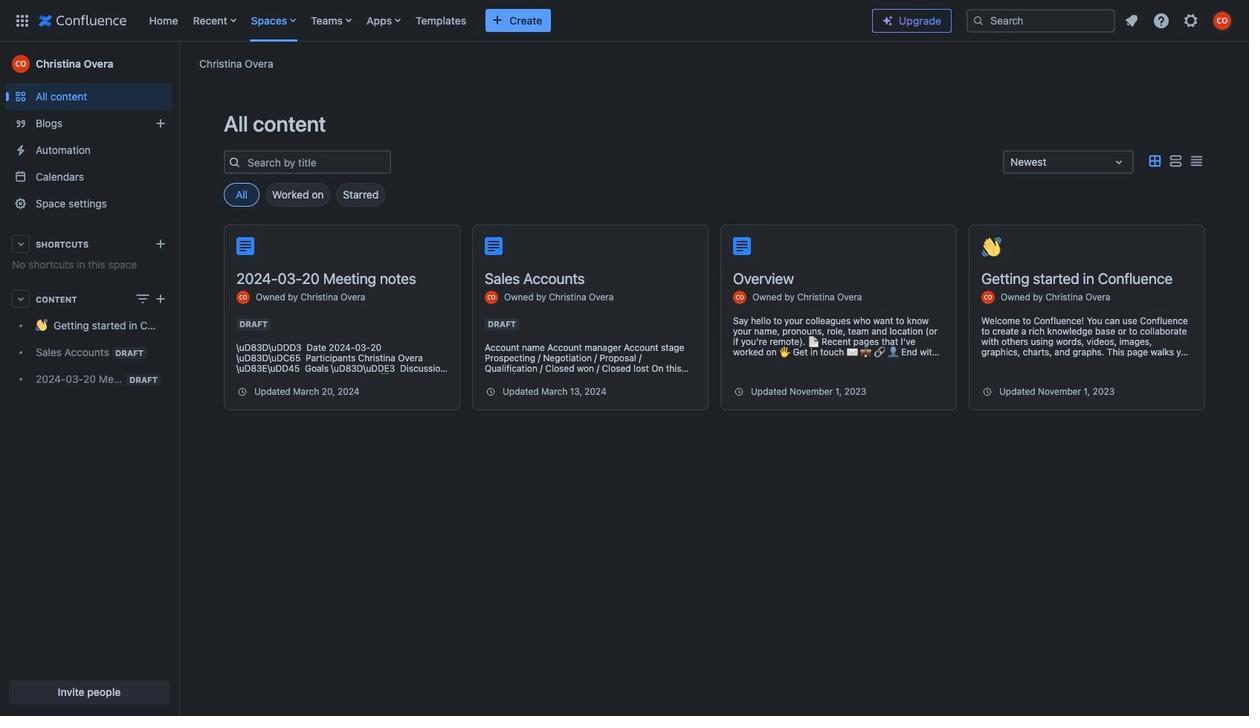 Task type: locate. For each thing, give the bounding box(es) containing it.
0 horizontal spatial list
[[142, 0, 861, 41]]

search image
[[973, 15, 985, 26]]

:wave: image
[[983, 237, 1002, 257]]

page image
[[237, 237, 254, 255], [485, 237, 503, 255]]

confluence image
[[39, 12, 127, 29], [39, 12, 127, 29]]

page image
[[734, 237, 751, 255]]

list for "premium" image
[[1119, 7, 1241, 34]]

4 profile picture image from the left
[[982, 291, 995, 304]]

2 profile picture image from the left
[[485, 291, 498, 304]]

profile picture image
[[237, 291, 250, 304], [485, 291, 498, 304], [734, 291, 747, 304], [982, 291, 995, 304]]

3 profile picture image from the left
[[734, 291, 747, 304]]

None text field
[[1011, 155, 1014, 170]]

create image
[[152, 290, 170, 308]]

tree
[[6, 312, 173, 393]]

change view image
[[134, 290, 152, 308]]

1 page image from the left
[[237, 237, 254, 255]]

None search field
[[967, 9, 1116, 32]]

1 horizontal spatial page image
[[485, 237, 503, 255]]

2 page image from the left
[[485, 237, 503, 255]]

appswitcher icon image
[[13, 12, 31, 29]]

cards image
[[1146, 152, 1164, 170]]

banner
[[0, 0, 1250, 45]]

premium image
[[882, 15, 894, 27]]

list
[[142, 0, 861, 41], [1119, 7, 1241, 34]]

1 profile picture image from the left
[[237, 291, 250, 304]]

collapse sidebar image
[[162, 49, 195, 79]]

create a blog image
[[152, 115, 170, 132]]

Search by title field
[[243, 152, 390, 173]]

notification icon image
[[1123, 12, 1141, 29]]

profile picture image for page image
[[734, 291, 747, 304]]

profile picture image for :wave: icon
[[982, 291, 995, 304]]

0 horizontal spatial page image
[[237, 237, 254, 255]]

:wave: image
[[983, 237, 1002, 257]]

1 horizontal spatial list
[[1119, 7, 1241, 34]]



Task type: describe. For each thing, give the bounding box(es) containing it.
open image
[[1111, 153, 1129, 171]]

add shortcut image
[[152, 235, 170, 253]]

help icon image
[[1153, 12, 1171, 29]]

list image
[[1167, 152, 1185, 170]]

profile picture image for 2nd page icon
[[485, 291, 498, 304]]

compact list image
[[1188, 152, 1206, 170]]

tree inside space element
[[6, 312, 173, 393]]

settings icon image
[[1183, 12, 1201, 29]]

space element
[[0, 42, 179, 716]]

profile picture image for second page icon from the right
[[237, 291, 250, 304]]

list for appswitcher icon
[[142, 0, 861, 41]]

Search field
[[967, 9, 1116, 32]]

global element
[[9, 0, 861, 41]]



Task type: vqa. For each thing, say whether or not it's contained in the screenshot.
Appswitcher Icon
yes



